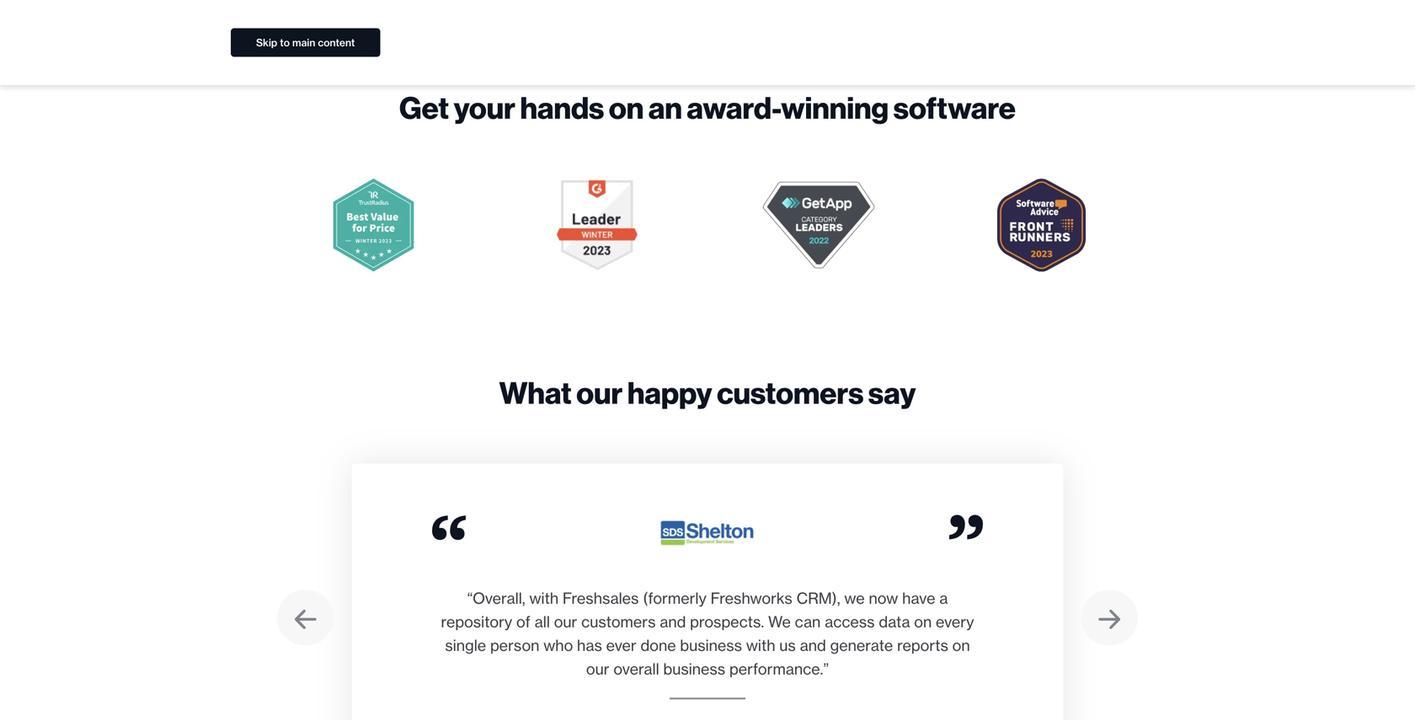 Task type: vqa. For each thing, say whether or not it's contained in the screenshot.
an
yes



Task type: describe. For each thing, give the bounding box(es) containing it.
1 vertical spatial business
[[664, 660, 726, 679]]

0 vertical spatial business
[[680, 636, 742, 655]]

award-
[[687, 88, 782, 127]]

0 vertical spatial with
[[530, 589, 559, 608]]

go to next slide image
[[1082, 590, 1139, 646]]

get
[[399, 88, 449, 127]]

we
[[769, 613, 791, 632]]

winning
[[782, 88, 889, 127]]

customers inside "overall, with freshsales (formerly freshworks crm), we now have a repository of all our customers and prospects. we can access data on every single person who has ever done business with us and generate reports on our overall business performance."
[[582, 613, 656, 632]]

0 vertical spatial customers
[[717, 374, 864, 412]]

say
[[869, 374, 916, 412]]

we
[[845, 589, 865, 608]]

data
[[879, 613, 911, 632]]

your
[[454, 88, 516, 127]]

ever
[[606, 636, 637, 655]]

who
[[544, 636, 573, 655]]

0 vertical spatial our
[[577, 374, 623, 412]]

generate
[[831, 636, 894, 655]]

freshworks
[[711, 589, 793, 608]]

1 vertical spatial our
[[554, 613, 578, 632]]

done
[[641, 636, 676, 655]]

overall
[[614, 660, 660, 679]]

freshsales
[[563, 589, 639, 608]]

have
[[903, 589, 936, 608]]

now
[[869, 589, 899, 608]]

to
[[280, 36, 290, 49]]

performance."
[[730, 660, 829, 679]]

what
[[499, 374, 572, 412]]

1 vertical spatial on
[[915, 613, 932, 632]]

an
[[649, 88, 682, 127]]



Task type: locate. For each thing, give the bounding box(es) containing it.
get your hands on an award-winning software
[[399, 88, 1016, 127]]

our down has
[[586, 660, 610, 679]]

software
[[894, 88, 1016, 127]]

a
[[940, 589, 948, 608]]

"overall, with freshsales (formerly freshworks crm), we now have a repository of all our customers and prospects. we can access data on every single person who has ever done business with us and generate reports on our overall business performance."
[[441, 589, 975, 679]]

on
[[609, 88, 644, 127], [915, 613, 932, 632], [953, 636, 971, 655]]

1 vertical spatial with
[[747, 636, 776, 655]]

main
[[292, 36, 316, 49]]

0 horizontal spatial customers
[[582, 613, 656, 632]]

of
[[517, 613, 531, 632]]

1 horizontal spatial customers
[[717, 374, 864, 412]]

all
[[535, 613, 550, 632]]

on left the an
[[609, 88, 644, 127]]

2 vertical spatial our
[[586, 660, 610, 679]]

our
[[577, 374, 623, 412], [554, 613, 578, 632], [586, 660, 610, 679]]

can
[[795, 613, 821, 632]]

"overall,
[[467, 589, 526, 608]]

0 vertical spatial and
[[660, 613, 686, 632]]

with
[[530, 589, 559, 608], [747, 636, 776, 655]]

repository
[[441, 613, 513, 632]]

go to previous slide image
[[277, 590, 334, 646]]

2 horizontal spatial on
[[953, 636, 971, 655]]

access
[[825, 613, 875, 632]]

every
[[936, 613, 975, 632]]

1 vertical spatial customers
[[582, 613, 656, 632]]

0 horizontal spatial with
[[530, 589, 559, 608]]

0 horizontal spatial and
[[660, 613, 686, 632]]

single
[[445, 636, 486, 655]]

and down (formerly
[[660, 613, 686, 632]]

1 vertical spatial and
[[800, 636, 826, 655]]

with up all
[[530, 589, 559, 608]]

our right the what
[[577, 374, 623, 412]]

business
[[680, 636, 742, 655], [664, 660, 726, 679]]

person
[[490, 636, 540, 655]]

reports
[[898, 636, 949, 655]]

happy
[[628, 374, 713, 412]]

0 horizontal spatial on
[[609, 88, 644, 127]]

and
[[660, 613, 686, 632], [800, 636, 826, 655]]

on up the reports
[[915, 613, 932, 632]]

skip to main content
[[256, 36, 355, 49]]

customers
[[717, 374, 864, 412], [582, 613, 656, 632]]

on down every
[[953, 636, 971, 655]]

business down prospects.
[[680, 636, 742, 655]]

(formerly
[[643, 589, 707, 608]]

1 horizontal spatial on
[[915, 613, 932, 632]]

hands
[[520, 88, 605, 127]]

what our happy customers say
[[499, 374, 916, 412]]

and down can
[[800, 636, 826, 655]]

0 vertical spatial on
[[609, 88, 644, 127]]

2 vertical spatial on
[[953, 636, 971, 655]]

crm),
[[797, 589, 841, 608]]

with left us
[[747, 636, 776, 655]]

content
[[318, 36, 355, 49]]

skip
[[256, 36, 277, 49]]

prospects.
[[690, 613, 765, 632]]

us
[[780, 636, 796, 655]]

1 horizontal spatial and
[[800, 636, 826, 655]]

our right all
[[554, 613, 578, 632]]

business down done
[[664, 660, 726, 679]]

1 horizontal spatial with
[[747, 636, 776, 655]]

skip to main content button
[[231, 28, 380, 57]]

has
[[577, 636, 602, 655]]



